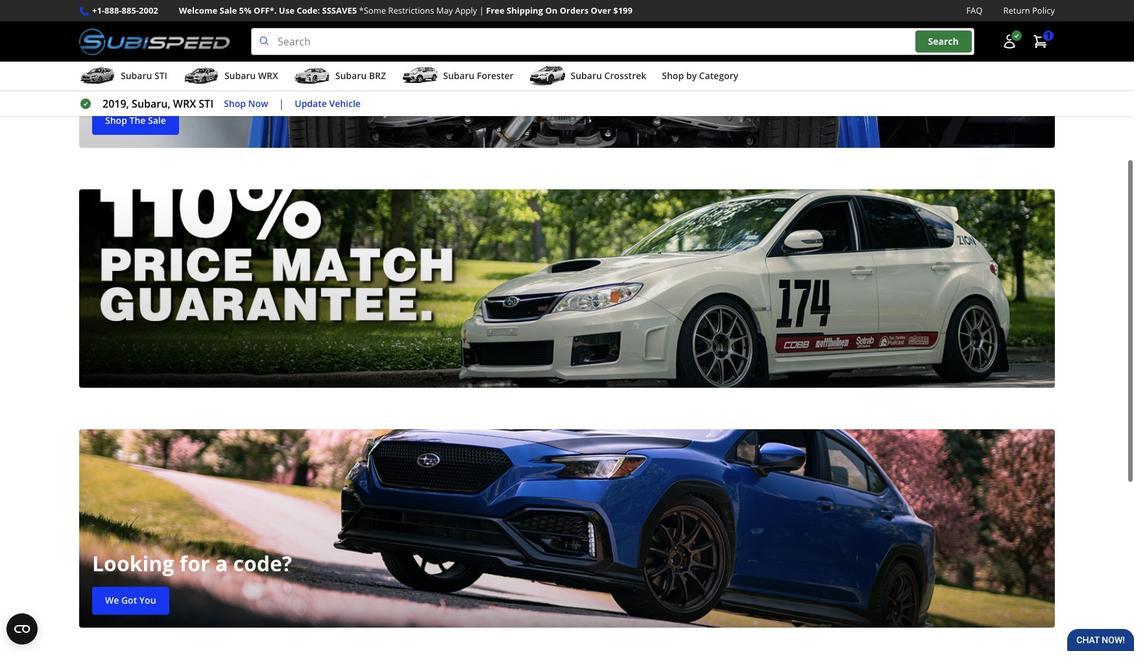 Task type: locate. For each thing, give the bounding box(es) containing it.
0 vertical spatial |
[[479, 5, 484, 16]]

ends
[[115, 76, 138, 90]]

wrx
[[258, 70, 278, 82], [173, 97, 196, 111]]

wrx down a subaru wrx thumbnail image
[[173, 97, 196, 111]]

subaru wrx
[[224, 70, 278, 82]]

the
[[129, 114, 146, 127]]

up to 25% off select cobb parts
[[92, 37, 419, 65]]

1 horizontal spatial wrx
[[258, 70, 278, 82]]

restrictions
[[388, 5, 434, 16]]

1 horizontal spatial sti
[[199, 97, 213, 111]]

25%
[[154, 37, 196, 65]]

now
[[248, 97, 268, 109]]

888-
[[104, 5, 122, 16]]

brz
[[369, 70, 386, 82]]

4 subaru from the left
[[443, 70, 474, 82]]

1 vertical spatial sti
[[199, 97, 213, 111]]

a subaru brz thumbnail image image
[[294, 66, 330, 86]]

sti inside subaru sti dropdown button
[[154, 70, 167, 82]]

sale left 5%
[[220, 5, 237, 16]]

subaru inside dropdown button
[[224, 70, 256, 82]]

select
[[239, 37, 301, 65]]

*some
[[359, 5, 386, 16]]

return policy link
[[1003, 4, 1055, 18]]

vehicle
[[329, 97, 361, 109]]

2 subaru from the left
[[224, 70, 256, 82]]

subaru brz
[[335, 70, 386, 82]]

0 vertical spatial wrx
[[258, 70, 278, 82]]

1 vertical spatial |
[[279, 97, 284, 111]]

shop the sale link
[[92, 107, 179, 135]]

subaru for subaru sti
[[121, 70, 152, 82]]

subispeed logo image
[[79, 28, 230, 55]]

| left free
[[479, 5, 484, 16]]

sti down 25%
[[154, 70, 167, 82]]

sti down a subaru wrx thumbnail image
[[199, 97, 213, 111]]

+1-888-885-2002 link
[[92, 4, 158, 18]]

5%
[[239, 5, 252, 16]]

shop now
[[224, 97, 268, 109]]

0 horizontal spatial shop
[[105, 114, 127, 127]]

shipping
[[507, 5, 543, 16]]

subaru for subaru brz
[[335, 70, 367, 82]]

wrx down select
[[258, 70, 278, 82]]

1/31
[[141, 76, 162, 90]]

update
[[295, 97, 327, 109]]

sale left 'ends'
[[92, 76, 112, 90]]

1 vertical spatial sale
[[92, 76, 112, 90]]

cobb
[[307, 37, 359, 65]]

|
[[479, 5, 484, 16], [279, 97, 284, 111]]

$199
[[613, 5, 633, 16]]

shop left by
[[662, 70, 684, 82]]

+1-888-885-2002
[[92, 5, 158, 16]]

shop
[[662, 70, 684, 82], [224, 97, 246, 109], [105, 114, 127, 127]]

we
[[105, 595, 119, 607]]

+1-
[[92, 5, 104, 16]]

2 horizontal spatial shop
[[662, 70, 684, 82]]

subaru crosstrek button
[[529, 64, 646, 90]]

0 vertical spatial shop
[[662, 70, 684, 82]]

sale down 2019, subaru, wrx sti
[[148, 114, 166, 127]]

2 vertical spatial sale
[[148, 114, 166, 127]]

shop inside dropdown button
[[662, 70, 684, 82]]

2019, subaru, wrx sti
[[103, 97, 213, 111]]

3 subaru from the left
[[335, 70, 367, 82]]

a
[[215, 550, 228, 578]]

return policy
[[1003, 5, 1055, 16]]

subaru inside dropdown button
[[571, 70, 602, 82]]

subaru for subaru forester
[[443, 70, 474, 82]]

button image
[[1002, 34, 1017, 49]]

shop by category
[[662, 70, 738, 82]]

2 vertical spatial shop
[[105, 114, 127, 127]]

sale
[[220, 5, 237, 16], [92, 76, 112, 90], [148, 114, 166, 127]]

subaru forester button
[[402, 64, 514, 90]]

1 vertical spatial shop
[[224, 97, 246, 109]]

a subaru wrx thumbnail image image
[[183, 66, 219, 86]]

5 subaru from the left
[[571, 70, 602, 82]]

search
[[928, 35, 959, 48]]

shop the sale
[[105, 114, 166, 127]]

1 button
[[1026, 29, 1055, 55]]

wrx inside dropdown button
[[258, 70, 278, 82]]

off*.
[[254, 5, 277, 16]]

forester
[[477, 70, 514, 82]]

0 vertical spatial sale
[[220, 5, 237, 16]]

sti
[[154, 70, 167, 82], [199, 97, 213, 111]]

1 horizontal spatial shop
[[224, 97, 246, 109]]

policy
[[1032, 5, 1055, 16]]

subaru forester
[[443, 70, 514, 82]]

0 horizontal spatial sti
[[154, 70, 167, 82]]

shop for shop the sale
[[105, 114, 127, 127]]

2 horizontal spatial sale
[[220, 5, 237, 16]]

1 horizontal spatial |
[[479, 5, 484, 16]]

shop for shop by category
[[662, 70, 684, 82]]

shop now link
[[224, 97, 268, 111]]

a subaru sti thumbnail image image
[[79, 66, 115, 86]]

1 subaru from the left
[[121, 70, 152, 82]]

0 horizontal spatial wrx
[[173, 97, 196, 111]]

| right now
[[279, 97, 284, 111]]

on
[[545, 5, 557, 16]]

shop down 2019,
[[105, 114, 127, 127]]

subaru
[[121, 70, 152, 82], [224, 70, 256, 82], [335, 70, 367, 82], [443, 70, 474, 82], [571, 70, 602, 82]]

0 vertical spatial sti
[[154, 70, 167, 82]]

may
[[436, 5, 453, 16]]

shop left now
[[224, 97, 246, 109]]

we got you
[[105, 595, 156, 607]]



Task type: vqa. For each thing, say whether or not it's contained in the screenshot.
Hub
no



Task type: describe. For each thing, give the bounding box(es) containing it.
up
[[92, 37, 121, 65]]

code:
[[297, 5, 320, 16]]

free
[[486, 5, 505, 16]]

subaru,
[[132, 97, 170, 111]]

a subaru crosstrek thumbnail image image
[[529, 66, 565, 86]]

you
[[139, 595, 156, 607]]

2019,
[[103, 97, 129, 111]]

category
[[699, 70, 738, 82]]

subaru sti
[[121, 70, 167, 82]]

shop by category button
[[662, 64, 738, 90]]

2002
[[139, 5, 158, 16]]

welcome
[[179, 5, 217, 16]]

subaru for subaru wrx
[[224, 70, 256, 82]]

return
[[1003, 5, 1030, 16]]

search button
[[915, 31, 972, 52]]

subaru crosstrek
[[571, 70, 646, 82]]

off
[[201, 37, 234, 65]]

got
[[121, 595, 137, 607]]

open widget image
[[6, 614, 38, 645]]

sssave5
[[322, 5, 357, 16]]

faq
[[966, 5, 983, 16]]

update vehicle button
[[295, 97, 361, 111]]

apply
[[455, 5, 477, 16]]

0 horizontal spatial |
[[279, 97, 284, 111]]

crosstrek
[[604, 70, 646, 82]]

by
[[686, 70, 697, 82]]

subaru sti button
[[79, 64, 167, 90]]

a subaru forester thumbnail image image
[[402, 66, 438, 86]]

subaru for subaru crosstrek
[[571, 70, 602, 82]]

to
[[126, 37, 148, 65]]

parts
[[365, 37, 419, 65]]

885-
[[122, 5, 139, 16]]

sale ends 1/31
[[92, 76, 162, 90]]

looking for a code?
[[92, 550, 292, 578]]

0 horizontal spatial sale
[[92, 76, 112, 90]]

subaru brz button
[[294, 64, 386, 90]]

looking
[[92, 550, 174, 578]]

1 horizontal spatial sale
[[148, 114, 166, 127]]

over
[[591, 5, 611, 16]]

orders
[[560, 5, 589, 16]]

use
[[279, 5, 294, 16]]

search input field
[[251, 28, 974, 55]]

code?
[[233, 550, 292, 578]]

faq link
[[966, 4, 983, 18]]

update vehicle
[[295, 97, 361, 109]]

shop for shop now
[[224, 97, 246, 109]]

welcome sale 5% off*. use code: sssave5 *some restrictions may apply | free shipping on orders over $199
[[179, 5, 633, 16]]

subaru wrx button
[[183, 64, 278, 90]]

1 vertical spatial wrx
[[173, 97, 196, 111]]

we got you link
[[92, 587, 169, 615]]

for
[[180, 550, 210, 578]]

1
[[1046, 29, 1051, 42]]



